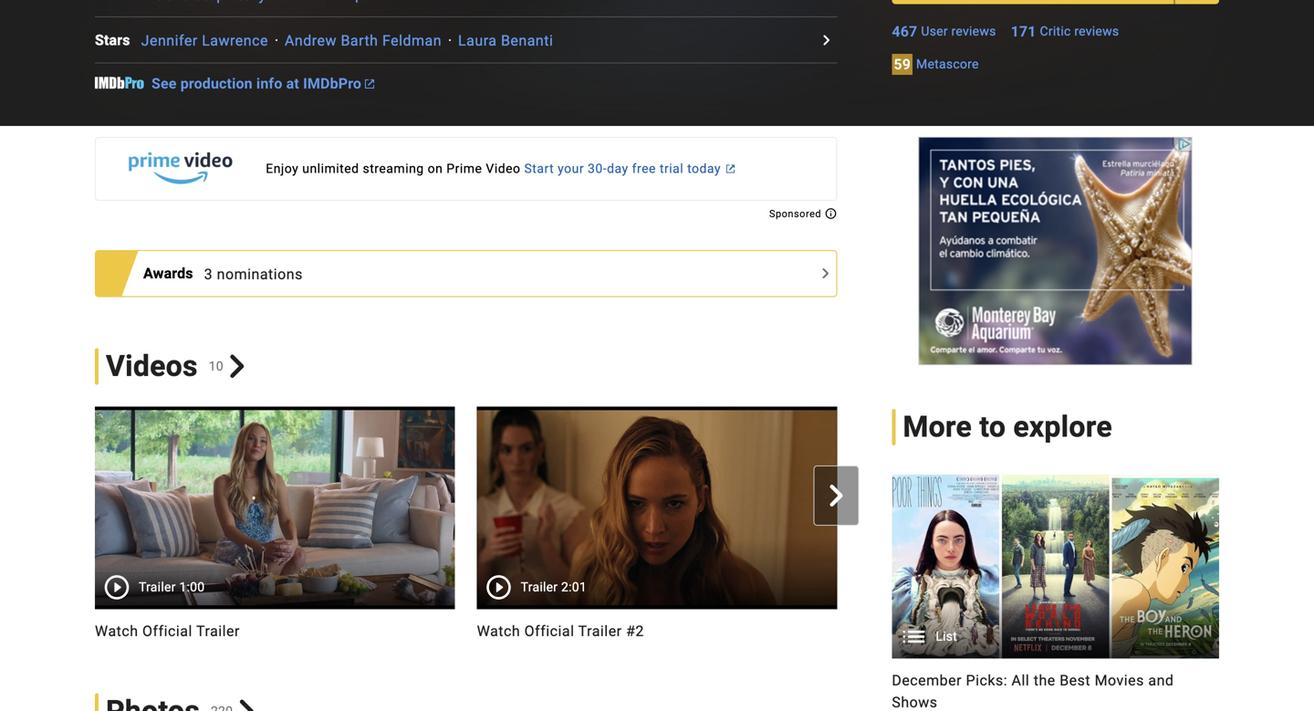 Task type: describe. For each thing, give the bounding box(es) containing it.
official trailer #2 image
[[477, 407, 838, 609]]

467
[[893, 23, 918, 40]]

3 official from the left
[[907, 623, 957, 640]]

andrew barth feldman button
[[285, 32, 442, 49]]

171 critic reviews
[[1011, 23, 1120, 40]]

production art image
[[892, 475, 1220, 659]]

watch for trailer 2:01
[[477, 623, 521, 640]]

shows
[[892, 694, 938, 711]]

3 watch from the left
[[860, 623, 903, 640]]

start your 30-day free trial today
[[525, 161, 721, 176]]

lawrence
[[202, 32, 268, 49]]

december
[[892, 672, 963, 690]]

andrew barth feldman
[[285, 32, 442, 49]]

nominations
[[217, 266, 303, 283]]

list link
[[892, 475, 1220, 659]]

10
[[209, 359, 224, 374]]

reviews for 171
[[1075, 24, 1120, 39]]

trailer 2:01 link
[[477, 407, 838, 609]]

your
[[558, 161, 585, 176]]

trailer 2:01 group
[[477, 407, 838, 609]]

awards
[[143, 265, 193, 282]]

videos
[[106, 349, 198, 383]]

benanti
[[501, 32, 554, 49]]

59 metascore
[[894, 56, 980, 73]]

see full cast and crew element
[[95, 0, 154, 5]]

all
[[1012, 672, 1030, 690]]

launch inline image
[[365, 79, 375, 89]]

the
[[1034, 672, 1056, 690]]

day
[[607, 161, 629, 176]]

jennifer lawrence button
[[141, 32, 268, 49]]

stars
[[95, 31, 130, 49]]

chevron right inline image inside group
[[826, 485, 848, 507]]

2:01
[[562, 580, 587, 595]]

start your 30-day free trial today link
[[95, 137, 838, 201]]

today
[[688, 161, 721, 176]]

feldman
[[383, 32, 442, 49]]

explore
[[1014, 410, 1113, 444]]

171
[[1011, 23, 1037, 40]]

laura benanti
[[458, 32, 554, 49]]

group containing watch official trailer
[[73, 407, 1220, 642]]

trailer for 2nd group from the left
[[961, 623, 1005, 640]]

watch official trailer #2 group
[[477, 407, 838, 642]]

best
[[1060, 672, 1091, 690]]

watch official trailer for trailer 1:00 group watch official trailer link
[[95, 623, 240, 640]]

see production info at imdbpro button
[[152, 74, 375, 97]]

movies
[[1095, 672, 1145, 690]]

see full cast and crew image
[[816, 29, 838, 51]]

production
[[181, 75, 253, 92]]

andrew
[[285, 32, 337, 49]]

more to explore
[[903, 410, 1113, 444]]

free
[[632, 161, 657, 176]]

more
[[903, 410, 973, 444]]

stars button
[[95, 29, 141, 51]]

sponsored
[[770, 208, 825, 220]]

info
[[257, 75, 283, 92]]

trailer inside group
[[521, 580, 558, 595]]

467 user reviews
[[893, 23, 997, 40]]

december picks: all the best movies and shows group
[[892, 475, 1220, 711]]

jennifer
[[141, 32, 198, 49]]

at
[[286, 75, 299, 92]]

list group
[[892, 475, 1220, 659]]

laura
[[458, 32, 497, 49]]

#2
[[626, 623, 645, 640]]



Task type: locate. For each thing, give the bounding box(es) containing it.
watch official trailer #2 link
[[477, 620, 838, 642]]

reviews inside 467 user reviews
[[952, 24, 997, 39]]

0 horizontal spatial official trailer image
[[95, 407, 455, 609]]

see production info at imdbpro
[[152, 75, 362, 92]]

1 horizontal spatial watch
[[477, 623, 521, 640]]

official for 2:01
[[525, 623, 575, 640]]

watch official trailer link for 2nd group from the left
[[860, 620, 1220, 642]]

0 horizontal spatial official
[[142, 623, 193, 640]]

1 horizontal spatial chevron right inline image
[[826, 485, 848, 507]]

1 watch official trailer link from the left
[[95, 620, 455, 642]]

1 vertical spatial chevron right inline image
[[235, 700, 258, 711]]

watch official trailer link
[[95, 620, 455, 642], [860, 620, 1220, 642]]

2 horizontal spatial official
[[907, 623, 957, 640]]

jennifer lawrence
[[141, 32, 268, 49]]

trailer left the 2:01 at bottom left
[[521, 580, 558, 595]]

watch official trailer group
[[95, 407, 455, 642], [860, 407, 1220, 642]]

0 vertical spatial chevron right inline image
[[826, 485, 848, 507]]

chevron right inline image
[[225, 355, 249, 378]]

1 group from the left
[[73, 407, 1220, 642]]

reviews right user
[[952, 24, 997, 39]]

official down trailer 1:00
[[142, 623, 193, 640]]

see
[[152, 75, 177, 92]]

1 reviews from the left
[[952, 24, 997, 39]]

watch for trailer 1:00
[[95, 623, 138, 640]]

start
[[525, 161, 554, 176]]

trailer down 1:00
[[196, 623, 240, 640]]

1 horizontal spatial official
[[525, 623, 575, 640]]

1 horizontal spatial reviews
[[1075, 24, 1120, 39]]

see more awards and nominations image
[[815, 263, 837, 285]]

2 watch from the left
[[477, 623, 521, 640]]

1 watch official trailer group from the left
[[95, 407, 455, 642]]

trailer
[[139, 580, 176, 595], [521, 580, 558, 595], [196, 623, 240, 640], [579, 623, 622, 640], [961, 623, 1005, 640]]

to
[[980, 410, 1006, 444]]

watch
[[95, 623, 138, 640], [477, 623, 521, 640], [860, 623, 903, 640]]

trailer right list
[[961, 623, 1005, 640]]

2 watch official trailer link from the left
[[860, 620, 1220, 642]]

2 official from the left
[[525, 623, 575, 640]]

official trailer image for 2nd watch official trailer group from right
[[95, 407, 455, 609]]

1 official trailer image from the left
[[95, 407, 455, 609]]

imdbpro
[[303, 75, 362, 92]]

watch official trailer
[[95, 623, 240, 640], [860, 623, 1005, 640]]

reviews
[[952, 24, 997, 39], [1075, 24, 1120, 39]]

awards button
[[143, 263, 204, 285]]

and
[[1149, 672, 1175, 690]]

2 reviews from the left
[[1075, 24, 1120, 39]]

group
[[73, 407, 1220, 642], [860, 407, 1220, 609]]

watch official trailer #2
[[477, 623, 645, 640]]

1 official from the left
[[142, 623, 193, 640]]

trailer 1:00 group
[[95, 407, 455, 609]]

trailer left 1:00
[[139, 580, 176, 595]]

trailer 1:00
[[139, 580, 205, 595]]

laura benanti button
[[458, 32, 554, 49]]

0 horizontal spatial watch official trailer
[[95, 623, 240, 640]]

official trailer image
[[95, 407, 455, 609], [860, 407, 1220, 609]]

1 horizontal spatial watch official trailer link
[[860, 620, 1220, 642]]

user
[[922, 24, 949, 39]]

reviews right critic
[[1075, 24, 1120, 39]]

0 horizontal spatial watch official trailer link
[[95, 620, 455, 642]]

2 watch official trailer group from the left
[[860, 407, 1220, 642]]

1:00
[[179, 580, 205, 595]]

0 horizontal spatial chevron right inline image
[[235, 700, 258, 711]]

2 official trailer image from the left
[[860, 407, 1220, 609]]

trailer 2:01
[[521, 580, 587, 595]]

official trailer image for 1st watch official trailer group from the right
[[860, 407, 1220, 609]]

official for 1:00
[[142, 623, 193, 640]]

watch official trailer down trailer 1:00
[[95, 623, 240, 640]]

trailer for trailer 2:01 group
[[579, 623, 622, 640]]

watch official trailer link for trailer 1:00 group
[[95, 620, 455, 642]]

list
[[936, 629, 958, 644]]

0 horizontal spatial watch
[[95, 623, 138, 640]]

0 horizontal spatial reviews
[[952, 24, 997, 39]]

59
[[894, 56, 911, 73]]

advertisement region
[[919, 137, 1193, 365]]

critic
[[1041, 24, 1072, 39]]

official up december
[[907, 623, 957, 640]]

reviews inside the 171 critic reviews
[[1075, 24, 1120, 39]]

trailer for trailer 1:00 group
[[196, 623, 240, 640]]

1 watch official trailer from the left
[[95, 623, 240, 640]]

2 horizontal spatial watch
[[860, 623, 903, 640]]

december picks: all the best movies and shows
[[892, 672, 1175, 711]]

barth
[[341, 32, 378, 49]]

chevron right inline image
[[826, 485, 848, 507], [235, 700, 258, 711]]

trailer left #2
[[579, 623, 622, 640]]

30-
[[588, 161, 607, 176]]

1 watch from the left
[[95, 623, 138, 640]]

official
[[142, 623, 193, 640], [525, 623, 575, 640], [907, 623, 957, 640]]

watch official trailer for watch official trailer link associated with 2nd group from the left
[[860, 623, 1005, 640]]

1 horizontal spatial watch official trailer
[[860, 623, 1005, 640]]

december picks: all the best movies and shows link
[[892, 670, 1220, 711]]

2 watch official trailer from the left
[[860, 623, 1005, 640]]

reviews for 467
[[952, 24, 997, 39]]

watch official trailer up december
[[860, 623, 1005, 640]]

trailer 1:00 link
[[95, 407, 455, 609]]

3
[[204, 266, 213, 283]]

1 horizontal spatial watch official trailer group
[[860, 407, 1220, 642]]

metascore
[[917, 57, 980, 72]]

trial
[[660, 161, 684, 176]]

0 horizontal spatial watch official trailer group
[[95, 407, 455, 642]]

official down "trailer 2:01"
[[525, 623, 575, 640]]

1 horizontal spatial official trailer image
[[860, 407, 1220, 609]]

2 group from the left
[[860, 407, 1220, 609]]

3 nominations
[[204, 266, 303, 283]]

picks:
[[967, 672, 1008, 690]]



Task type: vqa. For each thing, say whether or not it's contained in the screenshot.
59 Metascore
yes



